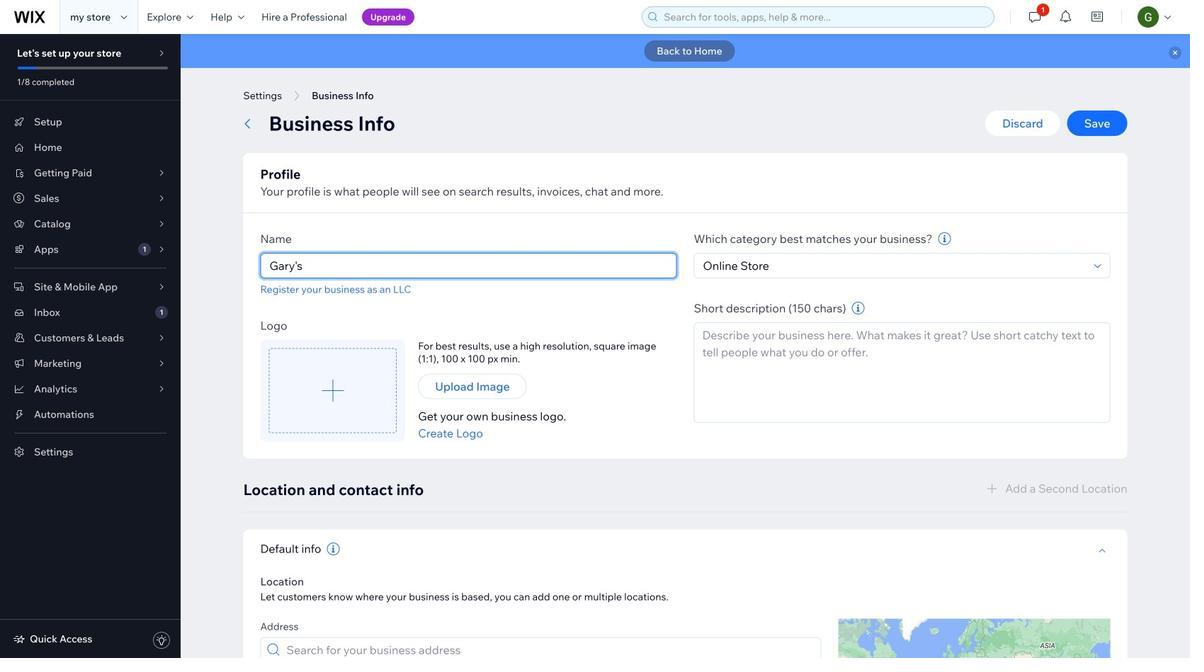 Task type: vqa. For each thing, say whether or not it's contained in the screenshot.
"&" within the Loyalty & Referrals Popup Button
no



Task type: describe. For each thing, give the bounding box(es) containing it.
sidebar element
[[0, 34, 181, 658]]

Type your business name (e.g., Amy's Shoes) field
[[265, 254, 672, 278]]



Task type: locate. For each thing, give the bounding box(es) containing it.
Search for your business address field
[[282, 638, 817, 658]]

Describe your business here. What makes it great? Use short catchy text to tell people what you do or offer. text field
[[694, 322, 1111, 423]]

alert
[[181, 34, 1190, 68]]

map region
[[839, 619, 1111, 658]]

Search for tools, apps, help & more... field
[[660, 7, 990, 27]]

Enter your business or website type field
[[699, 254, 1090, 278]]



